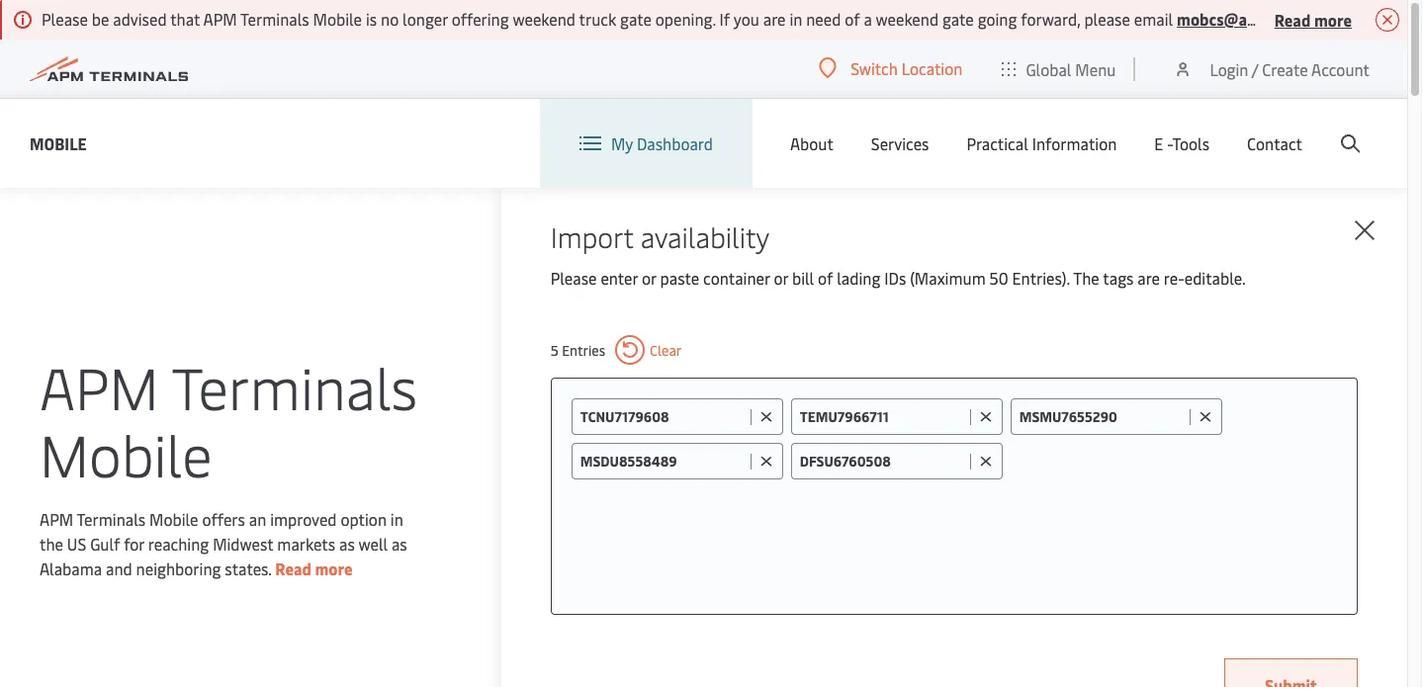 Task type: locate. For each thing, give the bounding box(es) containing it.
2 gate from the left
[[943, 8, 974, 30]]

close alert image
[[1376, 8, 1400, 32]]

need
[[806, 8, 841, 30]]

0 vertical spatial read more
[[1275, 8, 1352, 30]]

gate
[[620, 8, 652, 30], [943, 8, 974, 30]]

as right well
[[392, 533, 407, 554]]

switch location
[[851, 57, 963, 79]]

mobcs@apmterminals.com link
[[1177, 8, 1375, 30]]

are right the you
[[763, 8, 786, 30]]

1 vertical spatial in
[[391, 508, 403, 530]]

email
[[1134, 8, 1173, 30]]

tools
[[1172, 133, 1210, 154]]

read
[[1275, 8, 1311, 30], [275, 557, 311, 579]]

menu
[[1076, 58, 1116, 80]]

to
[[1378, 8, 1393, 30]]

read inside "read more" button
[[1275, 8, 1311, 30]]

read up login / create account
[[1275, 8, 1311, 30]]

0 horizontal spatial or
[[642, 267, 656, 289]]

login
[[1210, 58, 1249, 80]]

or right enter
[[642, 267, 656, 289]]

please
[[42, 8, 88, 30], [551, 267, 597, 289]]

Entered ID text field
[[580, 408, 745, 426], [1019, 408, 1185, 426]]

0 horizontal spatial more
[[315, 557, 353, 579]]

are
[[763, 8, 786, 30], [1138, 267, 1160, 289]]

0 vertical spatial please
[[42, 8, 88, 30]]

1 vertical spatial more
[[315, 557, 353, 579]]

2 vertical spatial apm
[[40, 508, 73, 530]]

1 vertical spatial of
[[818, 267, 833, 289]]

entered id text field down 'clear' at the left of the page
[[580, 408, 745, 426]]

ids
[[884, 267, 906, 289]]

entered id text field up the type or paste your ids here text box
[[1019, 408, 1185, 426]]

1 horizontal spatial weekend
[[876, 8, 939, 30]]

0 vertical spatial of
[[845, 8, 860, 30]]

read more
[[1275, 8, 1352, 30], [275, 557, 353, 579]]

or
[[642, 267, 656, 289], [774, 267, 788, 289]]

Entered ID text field
[[800, 408, 965, 426], [580, 452, 745, 471], [800, 452, 965, 471]]

0 vertical spatial more
[[1314, 8, 1352, 30]]

please down import
[[551, 267, 597, 289]]

0 horizontal spatial read
[[275, 557, 311, 579]]

of
[[845, 8, 860, 30], [818, 267, 833, 289]]

global menu button
[[983, 39, 1136, 98]]

1 horizontal spatial read
[[1275, 8, 1311, 30]]

in right option
[[391, 508, 403, 530]]

1 as from the left
[[339, 533, 355, 554]]

1 horizontal spatial entered id text field
[[1019, 408, 1185, 426]]

please for please enter or paste container or bill of lading ids (maximum 50 entries). the tags are re-editable.
[[551, 267, 597, 289]]

you
[[734, 8, 760, 30]]

1 horizontal spatial more
[[1314, 8, 1352, 30]]

0 horizontal spatial in
[[391, 508, 403, 530]]

practical
[[967, 133, 1028, 154]]

services
[[871, 133, 929, 154]]

1 vertical spatial are
[[1138, 267, 1160, 289]]

mobile inside apm terminals mobile
[[40, 414, 212, 492]]

forward,
[[1021, 8, 1081, 30]]

neighboring
[[136, 557, 221, 579]]

terminals inside apm terminals mobile offers an improved option in the us gulf for reaching midwest markets as well as alabama and neighboring states.
[[77, 508, 146, 530]]

gate left going
[[943, 8, 974, 30]]

apm
[[203, 8, 237, 30], [40, 347, 159, 425], [40, 508, 73, 530]]

1 horizontal spatial in
[[790, 8, 802, 30]]

about button
[[790, 99, 834, 188]]

0 vertical spatial read
[[1275, 8, 1311, 30]]

1 horizontal spatial gate
[[943, 8, 974, 30]]

1 horizontal spatial are
[[1138, 267, 1160, 289]]

reaching
[[148, 533, 209, 554]]

1 vertical spatial apm
[[40, 347, 159, 425]]

switch location button
[[819, 57, 963, 79]]

0 horizontal spatial gate
[[620, 8, 652, 30]]

services button
[[871, 99, 929, 188]]

1 weekend from the left
[[513, 8, 576, 30]]

mobile
[[313, 8, 362, 30], [30, 132, 87, 154], [40, 414, 212, 492], [149, 508, 198, 530]]

paste
[[660, 267, 699, 289]]

weekend
[[513, 8, 576, 30], [876, 8, 939, 30]]

1 horizontal spatial read more
[[1275, 8, 1352, 30]]

gate right truck
[[620, 8, 652, 30]]

more down markets
[[315, 557, 353, 579]]

0 horizontal spatial as
[[339, 533, 355, 554]]

1 horizontal spatial as
[[392, 533, 407, 554]]

more for "read more" button
[[1314, 8, 1352, 30]]

the
[[40, 533, 63, 554]]

offering
[[452, 8, 509, 30]]

2 weekend from the left
[[876, 8, 939, 30]]

1 horizontal spatial please
[[551, 267, 597, 289]]

of left a
[[845, 8, 860, 30]]

are left 're-'
[[1138, 267, 1160, 289]]

states.
[[225, 557, 271, 579]]

longer
[[403, 8, 448, 30]]

as left well
[[339, 533, 355, 554]]

0 vertical spatial in
[[790, 8, 802, 30]]

be
[[92, 8, 109, 30]]

1 vertical spatial read more
[[275, 557, 353, 579]]

read down markets
[[275, 557, 311, 579]]

entries).
[[1012, 267, 1070, 289]]

in left need
[[790, 8, 802, 30]]

apm inside apm terminals mobile
[[40, 347, 159, 425]]

1 vertical spatial please
[[551, 267, 597, 289]]

0 vertical spatial are
[[763, 8, 786, 30]]

1 horizontal spatial or
[[774, 267, 788, 289]]

1 entered id text field from the left
[[580, 408, 745, 426]]

if
[[720, 8, 730, 30]]

0 horizontal spatial entered id text field
[[580, 408, 745, 426]]

0 horizontal spatial weekend
[[513, 8, 576, 30]]

that
[[170, 8, 200, 30]]

1 vertical spatial terminals
[[172, 347, 418, 425]]

read more down markets
[[275, 557, 353, 579]]

bill
[[792, 267, 814, 289]]

no
[[381, 8, 399, 30]]

contact button
[[1247, 99, 1303, 188]]

0 horizontal spatial please
[[42, 8, 88, 30]]

apm for apm terminals mobile
[[40, 347, 159, 425]]

or left bill
[[774, 267, 788, 289]]

weekend right a
[[876, 8, 939, 30]]

read more up login / create account
[[1275, 8, 1352, 30]]

account
[[1312, 58, 1370, 80]]

0 horizontal spatial read more
[[275, 557, 353, 579]]

terminals
[[240, 8, 309, 30], [172, 347, 418, 425], [77, 508, 146, 530]]

improved
[[270, 508, 337, 530]]

apm inside apm terminals mobile offers an improved option in the us gulf for reaching midwest markets as well as alabama and neighboring states.
[[40, 508, 73, 530]]

in inside apm terminals mobile offers an improved option in the us gulf for reaching midwest markets as well as alabama and neighboring states.
[[391, 508, 403, 530]]

more for read more link
[[315, 557, 353, 579]]

1 vertical spatial read
[[275, 557, 311, 579]]

2 vertical spatial terminals
[[77, 508, 146, 530]]

in
[[790, 8, 802, 30], [391, 508, 403, 530]]

50
[[990, 267, 1009, 289]]

terminals inside apm terminals mobile
[[172, 347, 418, 425]]

0 vertical spatial terminals
[[240, 8, 309, 30]]

more inside button
[[1314, 8, 1352, 30]]

offers
[[202, 508, 245, 530]]

2 entered id text field from the left
[[1019, 408, 1185, 426]]

of right bill
[[818, 267, 833, 289]]

read more for "read more" button
[[1275, 8, 1352, 30]]

more up account
[[1314, 8, 1352, 30]]

please left "be"
[[42, 8, 88, 30]]

for
[[124, 533, 144, 554]]

weekend left truck
[[513, 8, 576, 30]]



Task type: vqa. For each thing, say whether or not it's contained in the screenshot.
the bottom the corporate
no



Task type: describe. For each thing, give the bounding box(es) containing it.
clear
[[650, 341, 682, 360]]

read for read more link
[[275, 557, 311, 579]]

0 horizontal spatial are
[[763, 8, 786, 30]]

0 vertical spatial apm
[[203, 8, 237, 30]]

apm terminals mobile
[[40, 347, 418, 492]]

entries
[[562, 341, 605, 360]]

mobile inside apm terminals mobile offers an improved option in the us gulf for reaching midwest markets as well as alabama and neighboring states.
[[149, 508, 198, 530]]

my dashboard button
[[579, 99, 713, 188]]

option
[[341, 508, 387, 530]]

lading
[[837, 267, 881, 289]]

global menu
[[1026, 58, 1116, 80]]

-
[[1167, 133, 1172, 154]]

please enter or paste container or bill of lading ids (maximum 50 entries). the tags are re-editable.
[[551, 267, 1246, 289]]

the
[[1073, 267, 1100, 289]]

(maximum
[[910, 267, 986, 289]]

read more link
[[275, 557, 353, 579]]

global
[[1026, 58, 1072, 80]]

well
[[359, 533, 388, 554]]

is
[[366, 8, 377, 30]]

my dashboard
[[611, 133, 713, 154]]

/
[[1252, 58, 1259, 80]]

please for please be advised that apm terminals mobile is no longer offering weekend truck gate opening. if you are in need of a weekend gate going forward, please email mobcs@apmterminals.com to obta
[[42, 8, 88, 30]]

information
[[1032, 133, 1117, 154]]

enter
[[601, 267, 638, 289]]

login / create account
[[1210, 58, 1370, 80]]

1 gate from the left
[[620, 8, 652, 30]]

e
[[1155, 133, 1164, 154]]

editable.
[[1185, 267, 1246, 289]]

apm terminals mobile offers an improved option in the us gulf for reaching midwest markets as well as alabama and neighboring states.
[[40, 508, 407, 579]]

midwest
[[213, 533, 273, 554]]

re-
[[1164, 267, 1185, 289]]

switch
[[851, 57, 898, 79]]

0 horizontal spatial of
[[818, 267, 833, 289]]

location
[[902, 57, 963, 79]]

contact
[[1247, 133, 1303, 154]]

please
[[1085, 8, 1130, 30]]

import availability
[[551, 218, 770, 255]]

terminals for apm terminals mobile offers an improved option in the us gulf for reaching midwest markets as well as alabama and neighboring states.
[[77, 508, 146, 530]]

read more button
[[1275, 7, 1352, 32]]

apm for apm terminals mobile offers an improved option in the us gulf for reaching midwest markets as well as alabama and neighboring states.
[[40, 508, 73, 530]]

advised
[[113, 8, 167, 30]]

dashboard
[[637, 133, 713, 154]]

terminals for apm terminals mobile
[[172, 347, 418, 425]]

read more for read more link
[[275, 557, 353, 579]]

mobile link
[[30, 131, 87, 156]]

gulf
[[90, 533, 120, 554]]

markets
[[277, 533, 335, 554]]

practical information button
[[967, 99, 1117, 188]]

truck
[[579, 8, 616, 30]]

mobile secondary image
[[48, 503, 394, 687]]

5
[[551, 341, 559, 360]]

1 horizontal spatial of
[[845, 8, 860, 30]]

please be advised that apm terminals mobile is no longer offering weekend truck gate opening. if you are in need of a weekend gate going forward, please email mobcs@apmterminals.com to obta
[[42, 8, 1422, 30]]

Type or paste your IDs here text field
[[1011, 443, 1337, 479]]

opening.
[[656, 8, 716, 30]]

us
[[67, 533, 86, 554]]

my
[[611, 133, 633, 154]]

alabama
[[40, 557, 102, 579]]

an
[[249, 508, 266, 530]]

practical information
[[967, 133, 1117, 154]]

going
[[978, 8, 1017, 30]]

e -tools button
[[1155, 99, 1210, 188]]

5 entries
[[551, 341, 605, 360]]

availability
[[641, 218, 770, 255]]

mobcs@apmterminals.com
[[1177, 8, 1375, 30]]

2 or from the left
[[774, 267, 788, 289]]

tags
[[1103, 267, 1134, 289]]

read for "read more" button
[[1275, 8, 1311, 30]]

2 as from the left
[[392, 533, 407, 554]]

obta
[[1397, 8, 1422, 30]]

clear button
[[615, 335, 682, 365]]

1 or from the left
[[642, 267, 656, 289]]

about
[[790, 133, 834, 154]]

login / create account link
[[1174, 40, 1370, 98]]

and
[[106, 557, 132, 579]]

e -tools
[[1155, 133, 1210, 154]]

import
[[551, 218, 634, 255]]

create
[[1262, 58, 1308, 80]]

container
[[703, 267, 770, 289]]

a
[[864, 8, 872, 30]]



